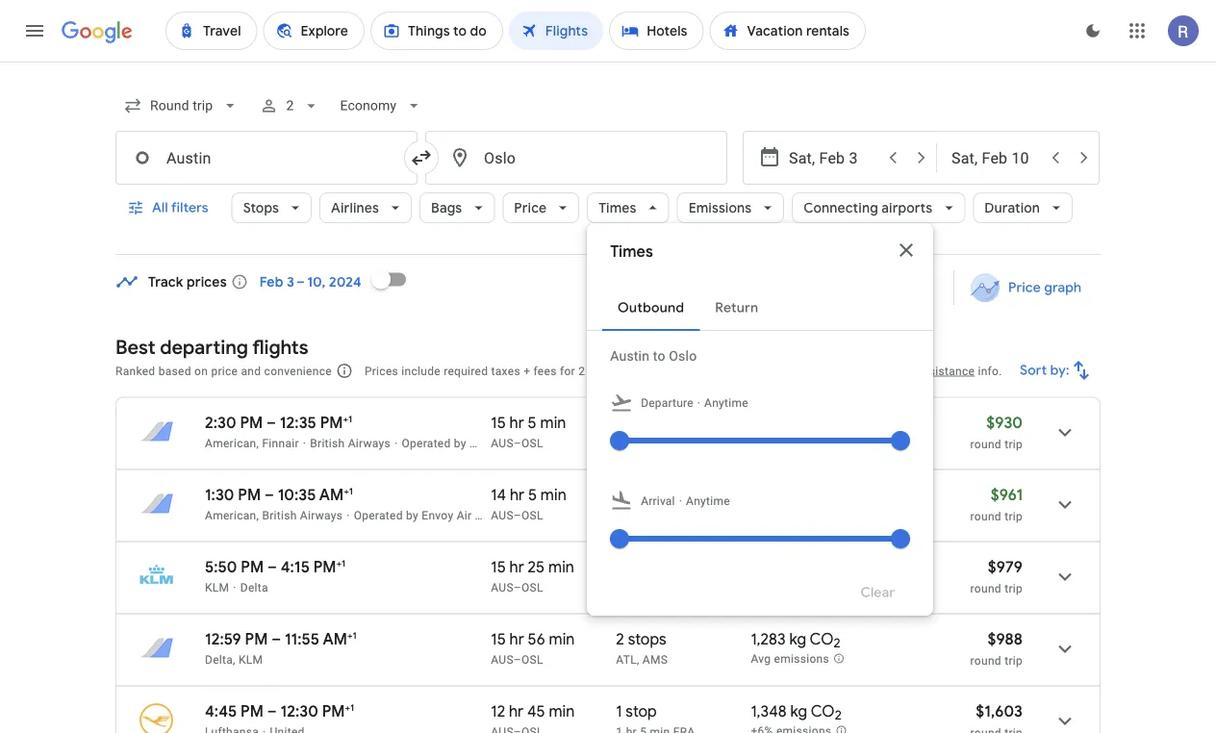 Task type: describe. For each thing, give the bounding box(es) containing it.
2 inside the 1,469 kg co 2
[[835, 419, 842, 435]]

am for 11:55 am
[[323, 629, 347, 649]]

best departing flights
[[115, 335, 309, 359]]

as
[[475, 509, 488, 522]]

required
[[444, 364, 488, 378]]

2 inside 2 stops dfw , hel
[[616, 413, 624, 433]]

passenger assistance
[[856, 364, 975, 378]]

2 stops atl , ams
[[616, 629, 668, 666]]

4:45
[[205, 702, 237, 721]]

american, for 1:30
[[205, 509, 259, 522]]

connecting airports
[[804, 199, 933, 217]]

american
[[491, 509, 542, 522]]

1,469 kg co 2
[[751, 413, 842, 435]]

Departure time: 4:45 PM. text field
[[205, 702, 264, 721]]

– left 4:15
[[268, 557, 277, 577]]

Departure time: 5:50 PM. text field
[[205, 557, 264, 577]]

1 left the stop
[[616, 702, 622, 721]]

+29% emissions button
[[745, 485, 854, 526]]

american, finnair
[[205, 436, 299, 450]]

pm up american, finnair on the bottom left
[[240, 413, 263, 433]]

times inside popup button
[[599, 199, 637, 217]]

arrival
[[641, 495, 675, 508]]

– inside 15 hr 5 min aus – osl
[[514, 436, 522, 450]]

flight details. leaves austin-bergstrom international airport at 5:50 pm on saturday, february 3 and arrives at oslo airport at 4:15 pm on sunday, february 4. image
[[1042, 554, 1088, 600]]

delta,
[[205, 653, 236, 666]]

930 US dollars text field
[[987, 413, 1023, 433]]

15 hr 5 min aus – osl
[[491, 413, 566, 450]]

2024
[[329, 273, 362, 291]]

prices
[[365, 364, 398, 378]]

british airways
[[310, 436, 391, 450]]

anytime for departure
[[704, 396, 749, 410]]

0 vertical spatial airways
[[348, 436, 391, 450]]

price button
[[503, 185, 580, 231]]

2 inside the 1,283 kg co 2
[[834, 635, 841, 652]]

Departure time: 1:30 PM. text field
[[205, 485, 261, 505]]

convenience
[[264, 364, 332, 378]]

– up american, british airways
[[265, 485, 274, 505]]

layover (1 of 2) is a 1 hr 23 min layover at hartsfield-jackson atlanta international airport in atlanta. layover (2 of 2) is a 2 hr 15 min layover at amsterdam airport schiphol in amsterdam. element
[[616, 652, 741, 667]]

trip for $930
[[1005, 437, 1023, 451]]

0 vertical spatial british
[[310, 436, 345, 450]]

trip for $988
[[1005, 654, 1023, 667]]

0 horizontal spatial for
[[532, 436, 548, 450]]

osl for 15 hr 56 min
[[522, 653, 543, 666]]

feb
[[260, 273, 283, 291]]

+ for 4:15 pm
[[336, 557, 342, 569]]

1 and from the left
[[241, 364, 261, 378]]

1 horizontal spatial for
[[560, 364, 575, 378]]

track
[[148, 273, 183, 291]]

4:45 pm – 12:30 pm + 1
[[205, 702, 354, 721]]

– inside 14 hr 5 min aus – osl
[[514, 509, 522, 522]]

2 stops flight. element for 15 hr 56 min
[[616, 629, 667, 652]]

aus for 15 hr 56 min
[[491, 653, 514, 666]]

15 for 15 hr 56 min
[[491, 629, 506, 649]]

flights
[[252, 335, 309, 359]]

5 for 14
[[528, 485, 537, 505]]

flight details. leaves austin-bergstrom international airport at 2:30 pm on saturday, february 3 and arrives at oslo airport at 12:35 pm on sunday, february 4. image
[[1042, 409, 1088, 456]]

based
[[158, 364, 191, 378]]

hel
[[646, 436, 668, 450]]

min for 15 hr 56 min
[[549, 629, 575, 649]]

Departure time: 2:30 PM. text field
[[205, 413, 263, 433]]

austin to oslo
[[610, 348, 697, 364]]

1 finnair from the left
[[262, 436, 299, 450]]

by for envoy
[[406, 509, 419, 522]]

1,348
[[751, 702, 787, 721]]

1,348 kg co 2
[[751, 702, 842, 724]]

1 for 4:15 pm
[[342, 557, 346, 569]]

osl for 15 hr 5 min
[[522, 436, 543, 450]]

trip for $961
[[1005, 510, 1023, 523]]

prices include required taxes + fees for 2 adults.
[[365, 364, 625, 378]]

adults.
[[588, 364, 625, 378]]

anytime for arrival
[[686, 495, 730, 508]]

atl
[[616, 653, 637, 666]]

by for nordic
[[454, 436, 467, 450]]

5:50 pm – 4:15 pm + 1
[[205, 557, 346, 577]]

kg for 1,469
[[791, 413, 808, 433]]

961 US dollars text field
[[991, 485, 1023, 505]]

1 for 10:35 am
[[349, 485, 353, 497]]

eagle
[[546, 509, 575, 522]]

Departure time: 12:59 PM. text field
[[205, 629, 268, 649]]

total duration 15 hr 56 min. element
[[491, 629, 616, 652]]

25
[[528, 557, 545, 577]]

date
[[875, 279, 905, 296]]

– left 12:35
[[267, 413, 276, 433]]

grid
[[908, 279, 934, 296]]

total duration 12 hr 45 min. element
[[491, 702, 616, 724]]

departing
[[160, 335, 248, 359]]

stops for 14 hr 5 min
[[628, 485, 667, 505]]

Arrival time: 10:35 AM on  Sunday, February 4. text field
[[278, 485, 353, 505]]

hr for 15 hr 5 min
[[510, 413, 524, 433]]

envoy
[[422, 509, 454, 522]]

2 inside 2 stops atl , ams
[[616, 629, 624, 649]]

12:35
[[280, 413, 316, 433]]

hr for 15 hr 56 min
[[510, 629, 524, 649]]

nordic
[[470, 436, 505, 450]]

stops button
[[232, 185, 312, 231]]

flight details. leaves austin-bergstrom international airport at 1:30 pm on saturday, february 3 and arrives at oslo airport at 10:35 am on sunday, february 4. image
[[1042, 482, 1088, 528]]

leaves austin-bergstrom international airport at 5:50 pm on saturday, february 3 and arrives at oslo airport at 4:15 pm on sunday, february 4. element
[[205, 557, 346, 577]]

1 vertical spatial british
[[262, 509, 297, 522]]

ams
[[643, 653, 668, 666]]

1:30
[[205, 485, 234, 505]]

12:59 pm – 11:55 am + 1
[[205, 629, 357, 649]]

– inside the 15 hr 25 min aus – osl
[[514, 581, 522, 594]]

min for 15 hr 5 min
[[540, 413, 566, 433]]

price graph
[[1008, 279, 1082, 296]]

operated by nordic reg for finnair
[[402, 436, 588, 450]]

am for 10:35 am
[[319, 485, 344, 505]]

hr for 14 hr 5 min
[[510, 485, 525, 505]]

2 and from the left
[[723, 364, 743, 378]]

1 stop
[[616, 702, 657, 721]]

passenger assistance button
[[856, 364, 975, 378]]

charges
[[677, 364, 720, 378]]

operated by envoy air as american eagle
[[354, 509, 575, 522]]

best departing flights main content
[[115, 256, 1101, 733]]

layover (1 of 2) is a 1 hr 17 min layover at dallas/fort worth international airport in dallas. layover (2 of 2) is a 1 hr layover at helsinki airport in helsinki. element
[[616, 435, 741, 451]]

sort by:
[[1020, 362, 1070, 379]]

+ for 10:35 am
[[344, 485, 349, 497]]

avg
[[751, 653, 771, 666]]

1 vertical spatial klm
[[239, 653, 263, 666]]

+16%
[[751, 436, 780, 450]]

round for $979
[[971, 582, 1002, 595]]

emissions for 1,283
[[774, 653, 829, 666]]

, for 15 hr 5 min
[[641, 436, 643, 450]]

hr for 15 hr 25 min
[[510, 557, 524, 577]]

1 vertical spatial times
[[610, 242, 653, 262]]

dfw for 14 hr 5 min
[[616, 509, 641, 522]]

times button
[[587, 185, 669, 231]]

2:30
[[205, 413, 236, 433]]

best
[[115, 335, 156, 359]]

1:30 pm – 10:35 am + 1
[[205, 485, 353, 505]]

stop
[[626, 702, 657, 721]]

15 hr 56 min aus – osl
[[491, 629, 575, 666]]

pm right 1:30 on the left bottom of page
[[238, 485, 261, 505]]

aus for 15 hr 25 min
[[491, 581, 514, 594]]

avg emissions
[[751, 653, 829, 666]]

to
[[653, 348, 666, 364]]

1 for 11:55 am
[[353, 629, 357, 641]]

osl for 14 hr 5 min
[[522, 509, 543, 522]]

 image for arrival
[[679, 492, 682, 511]]

loading results progress bar
[[0, 62, 1216, 65]]

$1,603
[[976, 702, 1023, 721]]

– left 12:30
[[267, 702, 277, 721]]

1 for 12:35 pm
[[348, 413, 352, 425]]

taxes
[[491, 364, 520, 378]]

delta
[[240, 581, 268, 594]]

by:
[[1051, 362, 1070, 379]]

– inside "15 hr 56 min aus – osl"
[[514, 653, 522, 666]]

learn more about tracked prices image
[[231, 273, 248, 291]]

track prices
[[148, 273, 227, 291]]

round for $961
[[971, 510, 1002, 523]]

15 for 15 hr 25 min
[[491, 557, 506, 577]]

1603 US dollars text field
[[976, 702, 1023, 721]]

trip for $979
[[1005, 582, 1023, 595]]

co for 1,348
[[811, 702, 835, 721]]

leaves austin-bergstrom international airport at 12:59 pm on saturday, february 3 and arrives at oslo airport at 11:55 am on sunday, february 4. element
[[205, 629, 357, 649]]

Return text field
[[952, 132, 1040, 184]]

12 hr 45 min
[[491, 702, 575, 721]]

optional charges and
[[628, 364, 746, 378]]

12:30
[[280, 702, 318, 721]]

14 hr 5 min aus – osl
[[491, 485, 567, 522]]

total duration 15 hr 25 min. element
[[491, 557, 616, 580]]



Task type: locate. For each thing, give the bounding box(es) containing it.
austin
[[610, 348, 650, 364]]

round inside '$930 round trip'
[[971, 437, 1002, 451]]

emissions for 1,469
[[783, 436, 839, 450]]

1 horizontal spatial ,
[[641, 436, 643, 450]]

min inside the 15 hr 25 min aus – osl
[[549, 557, 574, 577]]

stops for 15 hr 56 min
[[628, 629, 667, 649]]

round inside $988 round trip
[[971, 654, 1002, 667]]

+16% emissions
[[751, 436, 839, 450]]

1 vertical spatial operated
[[354, 509, 403, 522]]

airways down arrival time: 10:35 am on  sunday, february 4. "text field"
[[300, 509, 343, 522]]

4 osl from the top
[[522, 653, 543, 666]]

– down total duration 15 hr 56 min. element
[[514, 653, 522, 666]]

1 horizontal spatial airways
[[348, 436, 391, 450]]

$930 round trip
[[971, 413, 1023, 451]]

+ right 12:30
[[345, 702, 350, 714]]

2 vertical spatial co
[[811, 702, 835, 721]]

close dialog image
[[895, 239, 918, 262]]

hr up reg
[[510, 413, 524, 433]]

stops up ams at the bottom right of the page
[[628, 629, 667, 649]]

1,283
[[751, 629, 786, 649]]

anytime right arrival
[[686, 495, 730, 508]]

0 horizontal spatial price
[[514, 199, 547, 217]]

0 horizontal spatial klm
[[205, 581, 229, 594]]

kg inside the 1,283 kg co 2
[[789, 629, 807, 649]]

round for $988
[[971, 654, 1002, 667]]

0 vertical spatial anytime
[[704, 396, 749, 410]]

times
[[599, 199, 637, 217], [610, 242, 653, 262]]

$961 round trip
[[971, 485, 1023, 523]]

+29%
[[751, 508, 780, 522]]

finnair
[[262, 436, 299, 450], [551, 436, 588, 450]]

feb 3 – 10, 2024
[[260, 273, 362, 291]]

change appearance image
[[1070, 8, 1116, 54]]

1 vertical spatial am
[[323, 629, 347, 649]]

pm right 12:30
[[322, 702, 345, 721]]

3 aus from the top
[[491, 581, 514, 594]]

None text field
[[115, 131, 418, 185]]

None search field
[[115, 83, 1101, 616]]

swap origin and destination. image
[[410, 146, 433, 169]]

12:59
[[205, 629, 241, 649]]

3 stops from the top
[[628, 629, 667, 649]]

all filters button
[[115, 185, 224, 231]]

finnair down the 2:30 pm – 12:35 pm + 1
[[262, 436, 299, 450]]

1 round from the top
[[971, 437, 1002, 451]]

0 horizontal spatial british
[[262, 509, 297, 522]]

round inside $979 round trip
[[971, 582, 1002, 595]]

+ for 12:30 pm
[[345, 702, 350, 714]]

on
[[194, 364, 208, 378]]

round down 988 us dollars "text box" on the bottom right
[[971, 654, 1002, 667]]

price inside the price popup button
[[514, 199, 547, 217]]

1 vertical spatial stops
[[628, 485, 667, 505]]

1 vertical spatial airways
[[300, 509, 343, 522]]

round
[[971, 437, 1002, 451], [971, 510, 1002, 523], [971, 582, 1002, 595], [971, 654, 1002, 667]]

1 horizontal spatial finnair
[[551, 436, 588, 450]]

988 US dollars text field
[[988, 629, 1023, 649]]

, inside 2 stops dfw , hel
[[641, 436, 643, 450]]

, for 15 hr 56 min
[[637, 653, 640, 666]]

1 horizontal spatial price
[[1008, 279, 1041, 296]]

sort
[[1020, 362, 1047, 379]]

+ down british airways
[[344, 485, 349, 497]]

1 inside the 2:30 pm – 12:35 pm + 1
[[348, 413, 352, 425]]

stops inside 2 stops dfw lhr
[[628, 485, 667, 505]]

15 for 15 hr 5 min
[[491, 413, 506, 433]]

1 stop flight. element
[[616, 702, 657, 724]]

3 round from the top
[[971, 582, 1002, 595]]

aus inside "15 hr 56 min aus – osl"
[[491, 653, 514, 666]]

1,469
[[751, 413, 787, 433]]

– down "total duration 15 hr 25 min." element
[[514, 581, 522, 594]]

price inside price graph button
[[1008, 279, 1041, 296]]

all filters
[[152, 199, 208, 217]]

1 vertical spatial kg
[[789, 629, 807, 649]]

aus up 14
[[491, 436, 514, 450]]

klm down 5:50
[[205, 581, 229, 594]]

aus inside 15 hr 5 min aus – osl
[[491, 436, 514, 450]]

klm
[[205, 581, 229, 594], [239, 653, 263, 666]]

operated left nordic
[[402, 436, 451, 450]]

2 vertical spatial kg
[[791, 702, 808, 721]]

operated for operated by nordic reg for finnair
[[402, 436, 451, 450]]

12
[[491, 702, 505, 721]]

+ for 11:55 am
[[347, 629, 353, 641]]

dfw left lhr
[[616, 509, 641, 522]]

2 stops dfw , hel
[[616, 413, 668, 450]]

5 up reg
[[528, 413, 537, 433]]

0 vertical spatial emissions
[[783, 436, 839, 450]]

1 inside 5:50 pm – 4:15 pm + 1
[[342, 557, 346, 569]]

1 vertical spatial anytime
[[686, 495, 730, 508]]

emissions
[[689, 199, 752, 217]]

4 round from the top
[[971, 654, 1002, 667]]

1 dfw from the top
[[616, 436, 641, 450]]

– right as
[[514, 509, 522, 522]]

$988
[[988, 629, 1023, 649]]

ranked
[[115, 364, 155, 378]]

american, for 2:30
[[205, 436, 259, 450]]

co inside the 1,469 kg co 2
[[811, 413, 835, 433]]

0 vertical spatial kg
[[791, 413, 808, 433]]

+ left fees
[[524, 364, 530, 378]]

15 up operated by nordic reg for finnair on the left of page
[[491, 413, 506, 433]]

0 vertical spatial am
[[319, 485, 344, 505]]

2 finnair from the left
[[551, 436, 588, 450]]

0 vertical spatial ,
[[641, 436, 643, 450]]

osl inside the 15 hr 25 min aus – osl
[[522, 581, 543, 594]]

aus inside the 15 hr 25 min aus – osl
[[491, 581, 514, 594]]

0 vertical spatial stops
[[628, 413, 667, 433]]

reg
[[509, 436, 529, 450]]

for right fees
[[560, 364, 575, 378]]

hr inside "15 hr 56 min aus – osl"
[[510, 629, 524, 649]]

1 vertical spatial price
[[1008, 279, 1041, 296]]

Arrival time: 12:35 PM on  Sunday, February 4. text field
[[280, 413, 352, 433]]

15 left 56
[[491, 629, 506, 649]]

+ inside 4:45 pm – 12:30 pm + 1
[[345, 702, 350, 714]]

15 inside the 15 hr 25 min aus – osl
[[491, 557, 506, 577]]

british
[[310, 436, 345, 450], [262, 509, 297, 522]]

hr right 14
[[510, 485, 525, 505]]

2 inside "1,348 kg co 2"
[[835, 707, 842, 724]]

kg inside "1,348 kg co 2"
[[791, 702, 808, 721]]

1 down british airways
[[349, 485, 353, 497]]

, left ams at the bottom right of the page
[[637, 653, 640, 666]]

price for price graph
[[1008, 279, 1041, 296]]

round down $930 text field
[[971, 437, 1002, 451]]

co for 1,283
[[810, 629, 834, 649]]

2:30 pm – 12:35 pm + 1
[[205, 413, 352, 433]]

aus for 14 hr 5 min
[[491, 509, 514, 522]]

1 for 12:30 pm
[[350, 702, 354, 714]]

pm right 4:45
[[241, 702, 264, 721]]

stops inside 2 stops atl , ams
[[628, 629, 667, 649]]

for right reg
[[532, 436, 548, 450]]

15 inside 15 hr 5 min aus – osl
[[491, 413, 506, 433]]

and right price
[[241, 364, 261, 378]]

kg up "avg emissions"
[[789, 629, 807, 649]]

aus for 15 hr 5 min
[[491, 436, 514, 450]]

emissions button
[[677, 185, 784, 231]]

round down $961 text field
[[971, 510, 1002, 523]]

1 vertical spatial  image
[[679, 492, 682, 511]]

fees
[[534, 364, 557, 378]]

min up eagle on the left bottom of the page
[[541, 485, 567, 505]]

hr right 12
[[509, 702, 524, 721]]

times right the price popup button
[[599, 199, 637, 217]]

1 right '11:55'
[[353, 629, 357, 641]]

2 american, from the top
[[205, 509, 259, 522]]

price for price
[[514, 199, 547, 217]]

emissions right "+29%"
[[783, 508, 839, 522]]

by left envoy
[[406, 509, 419, 522]]

1,283 kg co 2
[[751, 629, 841, 652]]

0 horizontal spatial airways
[[300, 509, 343, 522]]

2 2 stops flight. element from the top
[[616, 485, 667, 508]]

1 vertical spatial american,
[[205, 509, 259, 522]]

2 round from the top
[[971, 510, 1002, 523]]

duration button
[[973, 185, 1073, 231]]

Arrival time: 12:30 PM on  Sunday, February 4. text field
[[280, 702, 354, 721]]

stops for 15 hr 5 min
[[628, 413, 667, 433]]

– right nordic
[[514, 436, 522, 450]]

price graph button
[[958, 270, 1097, 305]]

Arrival time: 11:55 AM on  Sunday, February 4. text field
[[285, 629, 357, 649]]

total duration 15 hr 5 min. element
[[491, 413, 616, 435]]

emissions inside popup button
[[783, 508, 839, 522]]

sort by: button
[[1013, 347, 1101, 394]]

trip inside '$930 round trip'
[[1005, 437, 1023, 451]]

0 horizontal spatial ,
[[637, 653, 640, 666]]

hr inside 15 hr 5 min aus – osl
[[510, 413, 524, 433]]

0 horizontal spatial by
[[406, 509, 419, 522]]

and right charges
[[723, 364, 743, 378]]

trip inside $961 round trip
[[1005, 510, 1023, 523]]

1 inside 1:30 pm – 10:35 am + 1
[[349, 485, 353, 497]]

1 vertical spatial for
[[532, 436, 548, 450]]

1 vertical spatial emissions
[[783, 508, 839, 522]]

1 up british airways
[[348, 413, 352, 425]]

1 stops from the top
[[628, 413, 667, 433]]

0 vertical spatial dfw
[[616, 436, 641, 450]]

passenger
[[856, 364, 913, 378]]

4 aus from the top
[[491, 653, 514, 666]]

co for 1,469
[[811, 413, 835, 433]]

1 aus from the top
[[491, 436, 514, 450]]

2 stops from the top
[[628, 485, 667, 505]]

pm up delta, klm
[[245, 629, 268, 649]]

emissions down the 1,283 kg co 2
[[774, 653, 829, 666]]

–
[[267, 413, 276, 433], [514, 436, 522, 450], [265, 485, 274, 505], [514, 509, 522, 522], [268, 557, 277, 577], [514, 581, 522, 594], [272, 629, 281, 649], [514, 653, 522, 666], [267, 702, 277, 721]]

dfw
[[616, 436, 641, 450], [616, 509, 641, 522]]

finnair down total duration 15 hr 5 min. "element"
[[551, 436, 588, 450]]

1 right 12:30
[[350, 702, 354, 714]]

15 inside "15 hr 56 min aus – osl"
[[491, 629, 506, 649]]

0 horizontal spatial and
[[241, 364, 261, 378]]

– left '11:55'
[[272, 629, 281, 649]]

2 15 from the top
[[491, 557, 506, 577]]

2 vertical spatial 2 stops flight. element
[[616, 629, 667, 652]]

pm right 4:15
[[313, 557, 336, 577]]

co inside "1,348 kg co 2"
[[811, 702, 835, 721]]

osl inside 14 hr 5 min aus – osl
[[522, 509, 543, 522]]

hr inside 14 hr 5 min aus – osl
[[510, 485, 525, 505]]

learn more about ranking image
[[336, 362, 353, 380]]

2 stops flight. element for 14 hr 5 min
[[616, 485, 667, 508]]

stops
[[243, 199, 279, 217]]

4 trip from the top
[[1005, 654, 1023, 667]]

0 vertical spatial klm
[[205, 581, 229, 594]]

klm down 12:59 pm text box on the bottom of page
[[239, 653, 263, 666]]

1 osl from the top
[[522, 436, 543, 450]]

for
[[560, 364, 575, 378], [532, 436, 548, 450]]

min right 45
[[549, 702, 575, 721]]

american, down "2:30 pm" 'text box'
[[205, 436, 259, 450]]

dfw inside 2 stops dfw , hel
[[616, 436, 641, 450]]

round inside $961 round trip
[[971, 510, 1002, 523]]

round down '$979' text box
[[971, 582, 1002, 595]]

connecting
[[804, 199, 878, 217]]

14
[[491, 485, 506, 505]]

osl inside "15 hr 56 min aus – osl"
[[522, 653, 543, 666]]

1 trip from the top
[[1005, 437, 1023, 451]]

+ inside the 2:30 pm – 12:35 pm + 1
[[343, 413, 348, 425]]

0 vertical spatial 5
[[528, 413, 537, 433]]

osl for 15 hr 25 min
[[522, 581, 543, 594]]

5 inside 15 hr 5 min aus – osl
[[528, 413, 537, 433]]

1 inside 4:45 pm – 12:30 pm + 1
[[350, 702, 354, 714]]

45
[[527, 702, 545, 721]]

leaves austin-bergstrom international airport at 2:30 pm on saturday, february 3 and arrives at oslo airport at 12:35 pm on sunday, february 4. element
[[205, 413, 352, 433]]

main menu image
[[23, 19, 46, 42]]

0 vertical spatial co
[[811, 413, 835, 433]]

air
[[457, 509, 472, 522]]

am right 10:35
[[319, 485, 344, 505]]

15 left 25
[[491, 557, 506, 577]]

osl left eagle on the left bottom of the page
[[522, 509, 543, 522]]

$979 round trip
[[971, 557, 1023, 595]]

, inside 2 stops atl , ams
[[637, 653, 640, 666]]

+ right '11:55'
[[347, 629, 353, 641]]

min inside 14 hr 5 min aus – osl
[[541, 485, 567, 505]]

include
[[402, 364, 441, 378]]

am right '11:55'
[[323, 629, 347, 649]]

1 15 from the top
[[491, 413, 506, 433]]

2 inside popup button
[[286, 98, 294, 114]]

trip inside $979 round trip
[[1005, 582, 1023, 595]]

 image right arrival
[[679, 492, 682, 511]]

3 trip from the top
[[1005, 582, 1023, 595]]

co up "avg emissions"
[[810, 629, 834, 649]]

min inside "15 hr 56 min aus – osl"
[[549, 629, 575, 649]]

trip down $930
[[1005, 437, 1023, 451]]

min inside the total duration 12 hr 45 min. element
[[549, 702, 575, 721]]

flight details. leaves austin-bergstrom international airport at 12:59 pm on saturday, february 3 and arrives at oslo airport at 11:55 am on sunday, february 4. image
[[1042, 626, 1088, 672]]

min down fees
[[540, 413, 566, 433]]

0 vertical spatial 15
[[491, 413, 506, 433]]

trip down 988 us dollars "text box" on the bottom right
[[1005, 654, 1023, 667]]

0 vertical spatial for
[[560, 364, 575, 378]]

1 american, from the top
[[205, 436, 259, 450]]

flight details. leaves austin-bergstrom international airport at 4:45 pm on saturday, february 3 and arrives at oslo airport at 12:30 pm on sunday, february 4. image
[[1042, 698, 1088, 733]]

assistance
[[917, 364, 975, 378]]

price
[[211, 364, 238, 378]]

5:50
[[205, 557, 237, 577]]

price right bags 'popup button'
[[514, 199, 547, 217]]

leaves austin-bergstrom international airport at 4:45 pm on saturday, february 3 and arrives at oslo airport at 12:30 pm on sunday, february 4. element
[[205, 702, 354, 721]]

15
[[491, 413, 506, 433], [491, 557, 506, 577], [491, 629, 506, 649]]

0 vertical spatial by
[[454, 436, 467, 450]]

None field
[[115, 89, 248, 123], [332, 89, 431, 123], [115, 89, 248, 123], [332, 89, 431, 123]]

american, british airways
[[205, 509, 343, 522]]

0 vertical spatial operated
[[402, 436, 451, 450]]

$930
[[987, 413, 1023, 433]]

1 horizontal spatial british
[[310, 436, 345, 450]]

0 horizontal spatial finnair
[[262, 436, 299, 450]]

british down leaves austin-bergstrom international airport at 1:30 pm on saturday, february 3 and arrives at oslo airport at 10:35 am on sunday, february 4. "element"
[[262, 509, 297, 522]]

prices
[[187, 273, 227, 291]]

kg right 1,348
[[791, 702, 808, 721]]

min for 14 hr 5 min
[[541, 485, 567, 505]]

1 vertical spatial co
[[810, 629, 834, 649]]

airlines button
[[320, 185, 412, 231]]

date grid button
[[825, 270, 950, 305]]

total duration 14 hr 5 min. element
[[491, 485, 616, 508]]

2 5 from the top
[[528, 485, 537, 505]]

2 aus from the top
[[491, 509, 514, 522]]

2 vertical spatial stops
[[628, 629, 667, 649]]

1 right 4:15
[[342, 557, 346, 569]]

trip down '$979' text box
[[1005, 582, 1023, 595]]

none search field containing times
[[115, 83, 1101, 616]]

1 horizontal spatial  image
[[697, 394, 701, 413]]

3 15 from the top
[[491, 629, 506, 649]]

stops inside 2 stops dfw , hel
[[628, 413, 667, 433]]

optional
[[628, 364, 674, 378]]

kg for 1,348
[[791, 702, 808, 721]]

+ inside 12:59 pm – 11:55 am + 1
[[347, 629, 353, 641]]

by left nordic
[[454, 436, 467, 450]]

hr
[[510, 413, 524, 433], [510, 485, 525, 505], [510, 557, 524, 577], [510, 629, 524, 649], [509, 702, 524, 721]]

oslo
[[669, 348, 697, 364]]

operated left envoy
[[354, 509, 403, 522]]

+ inside 1:30 pm – 10:35 am + 1
[[344, 485, 349, 497]]

 image for departure
[[697, 394, 701, 413]]

aus inside 14 hr 5 min aus – osl
[[491, 509, 514, 522]]

stops up hel at the bottom right of page
[[628, 413, 667, 433]]

layover (1 of 2) is a 44 min layover at dallas/fort worth international airport in dallas. layover (2 of 2) is a 1 hr 5 min layover at heathrow airport in london. element
[[616, 508, 741, 523]]

osl down 25
[[522, 581, 543, 594]]

kg
[[791, 413, 808, 433], [789, 629, 807, 649], [791, 702, 808, 721]]

hr left 56
[[510, 629, 524, 649]]

ranked based on price and convenience
[[115, 364, 332, 378]]

 image
[[303, 436, 306, 450]]

osl inside 15 hr 5 min aus – osl
[[522, 436, 543, 450]]

by
[[454, 436, 467, 450], [406, 509, 419, 522]]

11:55
[[285, 629, 320, 649]]

operated for operated by envoy air as american eagle
[[354, 509, 403, 522]]

$988 round trip
[[971, 629, 1023, 667]]

kg for 1,283
[[789, 629, 807, 649]]

+ up british airways
[[343, 413, 348, 425]]

 image
[[697, 394, 701, 413], [679, 492, 682, 511]]

aus up 12
[[491, 653, 514, 666]]

connecting airports button
[[792, 185, 966, 231]]

2 dfw from the top
[[616, 509, 641, 522]]

anytime down charges
[[704, 396, 749, 410]]

2 vertical spatial emissions
[[774, 653, 829, 666]]

2 stops flight. element up hel at the bottom right of page
[[616, 413, 667, 435]]

+ inside 5:50 pm – 4:15 pm + 1
[[336, 557, 342, 569]]

 image right departure
[[697, 394, 701, 413]]

+
[[524, 364, 530, 378], [343, 413, 348, 425], [344, 485, 349, 497], [336, 557, 342, 569], [347, 629, 353, 641], [345, 702, 350, 714]]

price left "graph"
[[1008, 279, 1041, 296]]

1 horizontal spatial and
[[723, 364, 743, 378]]

10:35
[[278, 485, 316, 505]]

3 2 stops flight. element from the top
[[616, 629, 667, 652]]

56
[[528, 629, 545, 649]]

+29% emissions
[[751, 508, 839, 522]]

airways
[[348, 436, 391, 450], [300, 509, 343, 522]]

min inside 15 hr 5 min aus – osl
[[540, 413, 566, 433]]

$979
[[988, 557, 1023, 577]]

1 inside 12:59 pm – 11:55 am + 1
[[353, 629, 357, 641]]

airways down arrival time: 12:35 pm on  sunday, february 4. text box
[[348, 436, 391, 450]]

bags button
[[420, 185, 495, 231]]

1
[[348, 413, 352, 425], [349, 485, 353, 497], [342, 557, 346, 569], [353, 629, 357, 641], [350, 702, 354, 714], [616, 702, 622, 721]]

find the best price region
[[115, 256, 1101, 320]]

0 vertical spatial 2 stops flight. element
[[616, 413, 667, 435]]

3 – 10,
[[287, 273, 326, 291]]

1 5 from the top
[[528, 413, 537, 433]]

1 vertical spatial 5
[[528, 485, 537, 505]]

1 vertical spatial 15
[[491, 557, 506, 577]]

2 stops flight. element up lhr
[[616, 485, 667, 508]]

1 vertical spatial by
[[406, 509, 419, 522]]

2 osl from the top
[[522, 509, 543, 522]]

dfw for 15 hr 5 min
[[616, 436, 641, 450]]

round for $930
[[971, 437, 1002, 451]]

1 vertical spatial ,
[[637, 653, 640, 666]]

hr left 25
[[510, 557, 524, 577]]

american, down 1:30 pm text box
[[205, 509, 259, 522]]

stops up lhr
[[628, 485, 667, 505]]

0 vertical spatial price
[[514, 199, 547, 217]]

british down arrival time: 12:35 pm on  sunday, february 4. text box
[[310, 436, 345, 450]]

0 vertical spatial times
[[599, 199, 637, 217]]

1 horizontal spatial klm
[[239, 653, 263, 666]]

emissions
[[783, 436, 839, 450], [783, 508, 839, 522], [774, 653, 829, 666]]

trip down $961 text field
[[1005, 510, 1023, 523]]

5 inside 14 hr 5 min aus – osl
[[528, 485, 537, 505]]

hr inside the 15 hr 25 min aus – osl
[[510, 557, 524, 577]]

2 stops flight. element for 15 hr 5 min
[[616, 413, 667, 435]]

1 vertical spatial 2 stops flight. element
[[616, 485, 667, 508]]

+ right 4:15
[[336, 557, 342, 569]]

co inside the 1,283 kg co 2
[[810, 629, 834, 649]]

aus down 14
[[491, 509, 514, 522]]

2 vertical spatial 15
[[491, 629, 506, 649]]

None text field
[[425, 131, 727, 185]]

2 stops flight. element up ams at the bottom right of the page
[[616, 629, 667, 652]]

dfw inside 2 stops dfw lhr
[[616, 509, 641, 522]]

bags
[[431, 199, 462, 217]]

0 vertical spatial  image
[[697, 394, 701, 413]]

Departure text field
[[789, 132, 878, 184]]

osl down 56
[[522, 653, 543, 666]]

2 inside 2 stops dfw lhr
[[616, 485, 624, 505]]

0 horizontal spatial  image
[[679, 492, 682, 511]]

2 trip from the top
[[1005, 510, 1023, 523]]

1 2 stops flight. element from the top
[[616, 413, 667, 435]]

operated
[[402, 436, 451, 450], [354, 509, 403, 522]]

leaves austin-bergstrom international airport at 1:30 pm on saturday, february 3 and arrives at oslo airport at 10:35 am on sunday, february 4. element
[[205, 485, 353, 505]]

trip inside $988 round trip
[[1005, 654, 1023, 667]]

pm up delta
[[241, 557, 264, 577]]

979 US dollars text field
[[988, 557, 1023, 577]]

3 osl from the top
[[522, 581, 543, 594]]

2 stops flight. element
[[616, 413, 667, 435], [616, 485, 667, 508], [616, 629, 667, 652]]

anytime
[[704, 396, 749, 410], [686, 495, 730, 508]]

emissions down the 1,469 kg co 2 at bottom
[[783, 436, 839, 450]]

1 vertical spatial dfw
[[616, 509, 641, 522]]

5 for 15
[[528, 413, 537, 433]]

graph
[[1044, 279, 1082, 296]]

co up +16% emissions
[[811, 413, 835, 433]]

dfw left hel at the bottom right of page
[[616, 436, 641, 450]]

delta, klm
[[205, 653, 263, 666]]

Arrival time: 4:15 PM on  Sunday, February 4. text field
[[281, 557, 346, 577]]

, left hel at the bottom right of page
[[641, 436, 643, 450]]

+ for 12:35 pm
[[343, 413, 348, 425]]

am
[[319, 485, 344, 505], [323, 629, 347, 649]]

co right 1,348
[[811, 702, 835, 721]]

1 horizontal spatial by
[[454, 436, 467, 450]]

pm
[[240, 413, 263, 433], [320, 413, 343, 433], [238, 485, 261, 505], [241, 557, 264, 577], [313, 557, 336, 577], [245, 629, 268, 649], [241, 702, 264, 721], [322, 702, 345, 721]]

min for 15 hr 25 min
[[549, 557, 574, 577]]

0 vertical spatial american,
[[205, 436, 259, 450]]

kg inside the 1,469 kg co 2
[[791, 413, 808, 433]]

pm up british airways
[[320, 413, 343, 433]]

osl down total duration 15 hr 5 min. "element"
[[522, 436, 543, 450]]



Task type: vqa. For each thing, say whether or not it's contained in the screenshot.
516 on the right bottom
no



